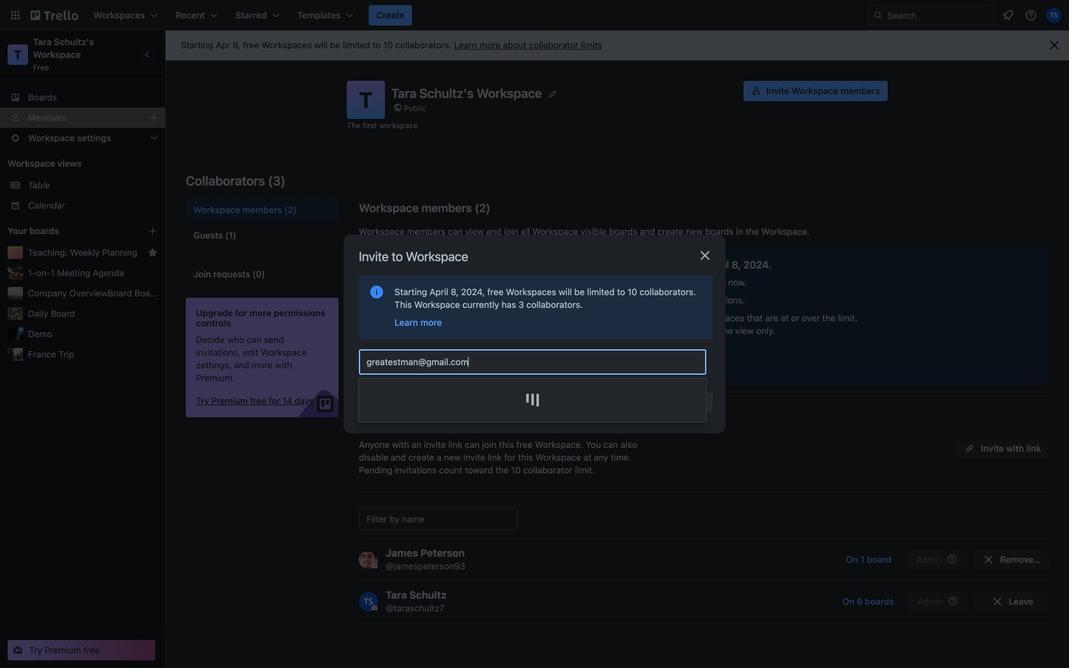 Task type: describe. For each thing, give the bounding box(es) containing it.
workspace navigation collapse icon image
[[139, 46, 157, 64]]

close image
[[697, 248, 713, 263]]

Email address or name text field
[[367, 353, 704, 371]]

tara schultz (taraschultz7) image
[[1046, 8, 1061, 23]]

open information menu image
[[1024, 9, 1037, 22]]



Task type: vqa. For each thing, say whether or not it's contained in the screenshot.
Your boards with 1 items "element"
no



Task type: locate. For each thing, give the bounding box(es) containing it.
james peterson (jamespeterson93) image
[[359, 550, 378, 569]]

Filter by name text field
[[359, 508, 518, 531]]

starred icon image
[[148, 248, 158, 258]]

search image
[[873, 10, 883, 20]]

0 notifications image
[[1000, 8, 1016, 23]]

primary element
[[0, 0, 1069, 31]]

Search field
[[883, 6, 995, 24]]

your boards with 6 items element
[[8, 223, 129, 239]]

tara schultz (taraschultz7) image
[[359, 592, 378, 611]]

add board image
[[148, 226, 158, 236]]



